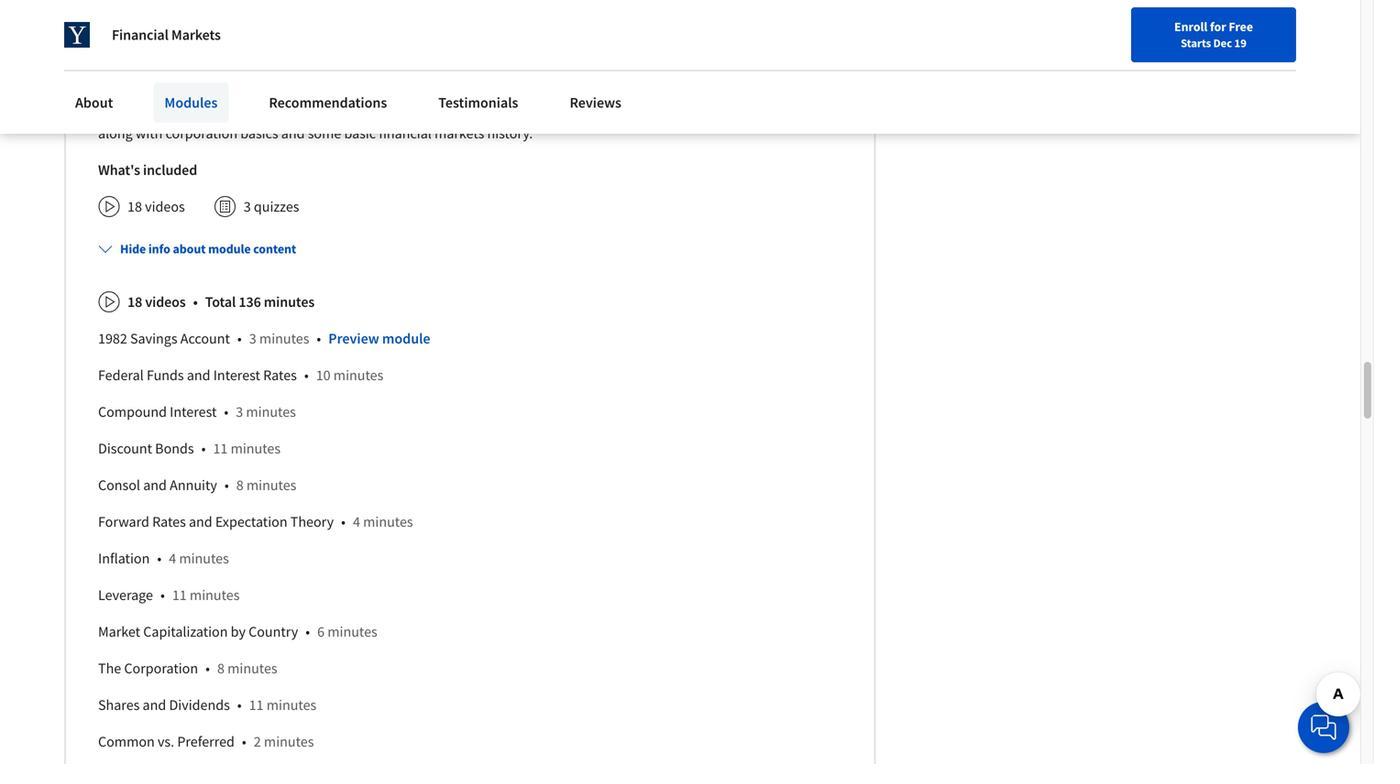 Task type: describe. For each thing, give the bounding box(es) containing it.
them?
[[554, 102, 592, 121]]

common vs. preferred • 2 minutes
[[98, 733, 314, 752]]

basic
[[344, 124, 376, 143]]

• up shares and dividends • 11 minutes
[[206, 660, 210, 678]]

country
[[249, 623, 298, 642]]

concepts,
[[781, 102, 840, 121]]

testimonials link
[[428, 83, 530, 123]]

3 left quizzes
[[244, 198, 251, 216]]

account
[[180, 330, 230, 348]]

by
[[231, 623, 246, 642]]

funds
[[147, 367, 184, 385]]

modules link
[[154, 83, 229, 123]]

leverage
[[98, 587, 153, 605]]

minutes right the theory
[[363, 513, 413, 532]]

1 vertical spatial 11
[[172, 587, 187, 605]]

minutes up consol and annuity • 8 minutes
[[231, 440, 281, 458]]

coursera image
[[22, 15, 138, 44]]

expectation
[[215, 513, 288, 532]]

• right account
[[237, 330, 242, 348]]

1 18 from the top
[[127, 198, 142, 216]]

hide
[[120, 241, 146, 257]]

hide info about module content button
[[91, 233, 304, 266]]

market
[[98, 623, 140, 642]]

what's
[[98, 161, 140, 180]]

0 vertical spatial 4
[[353, 513, 360, 532]]

3 down federal funds and interest rates • 10 minutes
[[236, 403, 243, 422]]

free
[[1229, 18, 1254, 35]]

are
[[418, 102, 438, 121]]

corporation
[[124, 660, 198, 678]]

minutes down • total 136 minutes
[[259, 330, 309, 348]]

explores
[[690, 102, 742, 121]]

minutes down country
[[267, 697, 317, 715]]

module for module 3 • 3 hours to complete
[[98, 72, 138, 89]]

markets
[[171, 26, 221, 44]]

federal funds and interest rates • 10 minutes
[[98, 367, 384, 385]]

bonds
[[155, 440, 194, 458]]

to
[[208, 72, 219, 89]]

basics
[[241, 124, 278, 143]]

dividends,
[[190, 102, 254, 121]]

forward rates and expectation theory • 4 minutes
[[98, 513, 413, 532]]

bonds,
[[145, 102, 187, 121]]

discount bonds • 11 minutes
[[98, 440, 281, 458]]

these
[[744, 102, 778, 121]]

stocks,
[[98, 102, 142, 121]]

hide info about module content
[[120, 241, 296, 257]]

• up 'bonds,' at the left
[[154, 72, 158, 89]]

about
[[173, 241, 206, 257]]

chat with us image
[[1310, 714, 1339, 743]]

1 18 videos from the top
[[127, 198, 185, 216]]

minutes up 'market capitalization by country • 6 minutes'
[[190, 587, 240, 605]]

discount
[[98, 440, 152, 458]]

and right the shares
[[143, 697, 166, 715]]

some
[[308, 124, 341, 143]]

• left 10
[[304, 367, 309, 385]]

details
[[774, 57, 817, 75]]

federal
[[98, 367, 144, 385]]

• left preview
[[317, 330, 321, 348]]

yale university image
[[64, 22, 90, 48]]

preferred
[[177, 733, 235, 752]]

• right bonds
[[201, 440, 206, 458]]

common
[[98, 733, 155, 752]]

enroll
[[1175, 18, 1208, 35]]

minutes right 6
[[328, 623, 378, 642]]

1982 savings account • 3 minutes • preview module
[[98, 330, 431, 348]]

capitalization
[[143, 623, 228, 642]]

recommendations
[[269, 94, 387, 112]]

6
[[317, 623, 325, 642]]

1 videos from the top
[[145, 198, 185, 216]]

1982
[[98, 330, 127, 348]]

• left 6
[[306, 623, 310, 642]]

3 down • total 136 minutes
[[249, 330, 257, 348]]

what's included
[[98, 161, 197, 180]]

these?
[[441, 102, 481, 121]]

• right dividends
[[237, 697, 242, 715]]

18 inside info about module content "element"
[[127, 293, 142, 312]]

0 vertical spatial 11
[[213, 440, 228, 458]]

and right 'funds'
[[187, 367, 211, 385]]

reviews link
[[559, 83, 633, 123]]

complete
[[222, 72, 272, 89]]

forward
[[98, 513, 149, 532]]

compound interest • 3 minutes
[[98, 403, 296, 422]]

2
[[254, 733, 261, 752]]

inflation
[[98, 550, 150, 568]]

history.
[[487, 124, 533, 143]]

markets
[[435, 124, 485, 143]]

with
[[136, 124, 163, 143]]

financial markets
[[112, 26, 221, 44]]

videos inside info about module content "element"
[[145, 293, 186, 312]]

hours
[[175, 72, 205, 89]]

2 vertical spatial 11
[[249, 697, 264, 715]]

136
[[239, 293, 261, 312]]

compound
[[98, 403, 167, 422]]



Task type: locate. For each thing, give the bounding box(es) containing it.
0 vertical spatial 18
[[127, 198, 142, 216]]

4
[[353, 513, 360, 532], [169, 550, 176, 568]]

included
[[143, 161, 197, 180]]

menu item
[[976, 18, 1094, 78]]

savings
[[130, 330, 178, 348]]

about
[[75, 94, 113, 112]]

and down consol and annuity • 8 minutes
[[189, 513, 212, 532]]

2 videos from the top
[[145, 293, 186, 312]]

why?
[[595, 102, 628, 121]]

interest down '1982 savings account • 3 minutes • preview module'
[[213, 367, 260, 385]]

1 vertical spatial 4
[[169, 550, 176, 568]]

4 right the theory
[[353, 513, 360, 532]]

0 vertical spatial module
[[208, 241, 251, 257]]

module
[[723, 57, 771, 75], [98, 72, 138, 89], [631, 102, 676, 121]]

• right annuity
[[225, 477, 229, 495]]

2 18 from the top
[[127, 293, 142, 312]]

interest up discount bonds • 11 minutes
[[170, 403, 217, 422]]

0 horizontal spatial module
[[208, 241, 251, 257]]

info
[[148, 241, 170, 257]]

consol
[[98, 477, 140, 495]]

what
[[385, 102, 415, 121]]

minutes right 136
[[264, 293, 315, 312]]

1 vertical spatial 18
[[127, 293, 142, 312]]

8
[[236, 477, 244, 495], [217, 660, 225, 678]]

preview
[[329, 330, 379, 348]]

for
[[1211, 18, 1227, 35]]

and right consol
[[143, 477, 167, 495]]

inflation • 4 minutes
[[98, 550, 229, 568]]

content
[[253, 241, 296, 257]]

videos
[[145, 198, 185, 216], [145, 293, 186, 312]]

3 up 'bonds,' at the left
[[141, 72, 147, 89]]

module up these
[[723, 57, 771, 75]]

market
[[303, 102, 347, 121]]

annuity
[[170, 477, 217, 495]]

1 vertical spatial module
[[382, 330, 431, 348]]

11 up "capitalization"
[[172, 587, 187, 605]]

3 left hours
[[166, 72, 172, 89]]

•
[[154, 72, 158, 89], [193, 293, 198, 312], [237, 330, 242, 348], [317, 330, 321, 348], [304, 367, 309, 385], [224, 403, 229, 422], [201, 440, 206, 458], [225, 477, 229, 495], [341, 513, 346, 532], [157, 550, 162, 568], [160, 587, 165, 605], [306, 623, 310, 642], [206, 660, 210, 678], [237, 697, 242, 715], [242, 733, 247, 752]]

videos up savings
[[145, 293, 186, 312]]

total
[[205, 293, 236, 312]]

1 vertical spatial rates
[[152, 513, 186, 532]]

0 vertical spatial 8
[[236, 477, 244, 495]]

stocks, bonds, dividends, shares, market caps; what are these? who needs them? why? module 3 explores these concepts, along with corporation basics and some basic financial markets history.
[[98, 102, 840, 143]]

caps;
[[350, 102, 382, 121]]

minutes down federal funds and interest rates • 10 minutes
[[246, 403, 296, 422]]

enroll for free starts dec 19
[[1175, 18, 1254, 50]]

needs
[[514, 102, 551, 121]]

testimonials
[[439, 94, 519, 112]]

module details
[[723, 57, 817, 75]]

2 horizontal spatial 11
[[249, 697, 264, 715]]

3 left explores
[[679, 102, 687, 121]]

1 vertical spatial videos
[[145, 293, 186, 312]]

dividends
[[169, 697, 230, 715]]

and
[[281, 124, 305, 143], [187, 367, 211, 385], [143, 477, 167, 495], [189, 513, 212, 532], [143, 697, 166, 715]]

2 18 videos from the top
[[127, 293, 186, 312]]

1 vertical spatial 8
[[217, 660, 225, 678]]

0 vertical spatial videos
[[145, 198, 185, 216]]

• right the theory
[[341, 513, 346, 532]]

11 up "2"
[[249, 697, 264, 715]]

shares and dividends • 11 minutes
[[98, 697, 317, 715]]

vs.
[[158, 733, 174, 752]]

module right preview
[[382, 330, 431, 348]]

• down federal funds and interest rates • 10 minutes
[[224, 403, 229, 422]]

rates down '1982 savings account • 3 minutes • preview module'
[[263, 367, 297, 385]]

18 up savings
[[127, 293, 142, 312]]

0 vertical spatial rates
[[263, 367, 297, 385]]

0 horizontal spatial module
[[98, 72, 138, 89]]

• total 136 minutes
[[193, 293, 315, 312]]

0 horizontal spatial 8
[[217, 660, 225, 678]]

2 horizontal spatial module
[[723, 57, 771, 75]]

0 horizontal spatial 11
[[172, 587, 187, 605]]

corporation
[[166, 124, 238, 143]]

who
[[483, 102, 511, 121]]

info about module content element
[[91, 225, 842, 765]]

minutes
[[264, 293, 315, 312], [259, 330, 309, 348], [334, 367, 384, 385], [246, 403, 296, 422], [231, 440, 281, 458], [247, 477, 297, 495], [363, 513, 413, 532], [179, 550, 229, 568], [190, 587, 240, 605], [328, 623, 378, 642], [228, 660, 278, 678], [267, 697, 317, 715], [264, 733, 314, 752]]

leverage • 11 minutes
[[98, 587, 240, 605]]

0 vertical spatial interest
[[213, 367, 260, 385]]

and inside stocks, bonds, dividends, shares, market caps; what are these? who needs them? why? module 3 explores these concepts, along with corporation basics and some basic financial markets history.
[[281, 124, 305, 143]]

18 down what's included
[[127, 198, 142, 216]]

0 vertical spatial 18 videos
[[127, 198, 185, 216]]

3
[[141, 72, 147, 89], [166, 72, 172, 89], [679, 102, 687, 121], [244, 198, 251, 216], [249, 330, 257, 348], [236, 403, 243, 422]]

• right inflation
[[157, 550, 162, 568]]

0 horizontal spatial 4
[[169, 550, 176, 568]]

1 horizontal spatial 11
[[213, 440, 228, 458]]

theory
[[291, 513, 334, 532]]

minutes up 'leverage • 11 minutes'
[[179, 550, 229, 568]]

starts
[[1181, 36, 1212, 50]]

8 up expectation
[[236, 477, 244, 495]]

minutes right "2"
[[264, 733, 314, 752]]

module right why?
[[631, 102, 676, 121]]

module 3 • 3 hours to complete
[[98, 72, 272, 89]]

about link
[[64, 83, 124, 123]]

19
[[1235, 36, 1247, 50]]

reviews
[[570, 94, 622, 112]]

financial
[[379, 124, 432, 143]]

1 vertical spatial interest
[[170, 403, 217, 422]]

consol and annuity • 8 minutes
[[98, 477, 297, 495]]

1 horizontal spatial 8
[[236, 477, 244, 495]]

1 horizontal spatial 4
[[353, 513, 360, 532]]

recommendations link
[[258, 83, 398, 123]]

11 up consol and annuity • 8 minutes
[[213, 440, 228, 458]]

along
[[98, 124, 133, 143]]

1 horizontal spatial module
[[382, 330, 431, 348]]

1 vertical spatial 18 videos
[[127, 293, 186, 312]]

quizzes
[[254, 198, 299, 216]]

financial
[[112, 26, 169, 44]]

• down the inflation • 4 minutes
[[160, 587, 165, 605]]

preview module link
[[329, 330, 431, 348]]

and down shares,
[[281, 124, 305, 143]]

modules
[[165, 94, 218, 112]]

10
[[316, 367, 331, 385]]

module for module details
[[723, 57, 771, 75]]

0 horizontal spatial rates
[[152, 513, 186, 532]]

3 inside stocks, bonds, dividends, shares, market caps; what are these? who needs them? why? module 3 explores these concepts, along with corporation basics and some basic financial markets history.
[[679, 102, 687, 121]]

18 videos up savings
[[127, 293, 186, 312]]

show notifications image
[[1113, 23, 1135, 45]]

the
[[98, 660, 121, 678]]

18 videos down what's included
[[127, 198, 185, 216]]

module inside stocks, bonds, dividends, shares, market caps; what are these? who needs them? why? module 3 explores these concepts, along with corporation basics and some basic financial markets history.
[[631, 102, 676, 121]]

videos down included
[[145, 198, 185, 216]]

minutes up forward rates and expectation theory • 4 minutes on the bottom of the page
[[247, 477, 297, 495]]

dec
[[1214, 36, 1233, 50]]

4 up 'leverage • 11 minutes'
[[169, 550, 176, 568]]

8 up shares and dividends • 11 minutes
[[217, 660, 225, 678]]

• left "2"
[[242, 733, 247, 752]]

the corporation • 8 minutes
[[98, 660, 278, 678]]

11
[[213, 440, 228, 458], [172, 587, 187, 605], [249, 697, 264, 715]]

shares,
[[257, 102, 300, 121]]

minutes right 10
[[334, 367, 384, 385]]

1 horizontal spatial rates
[[263, 367, 297, 385]]

module right the about
[[208, 241, 251, 257]]

18
[[127, 198, 142, 216], [127, 293, 142, 312]]

minutes down by
[[228, 660, 278, 678]]

18 videos inside info about module content "element"
[[127, 293, 186, 312]]

module up stocks,
[[98, 72, 138, 89]]

1 horizontal spatial module
[[631, 102, 676, 121]]

module inside dropdown button
[[208, 241, 251, 257]]

rates up the inflation • 4 minutes
[[152, 513, 186, 532]]

• left total
[[193, 293, 198, 312]]



Task type: vqa. For each thing, say whether or not it's contained in the screenshot.


